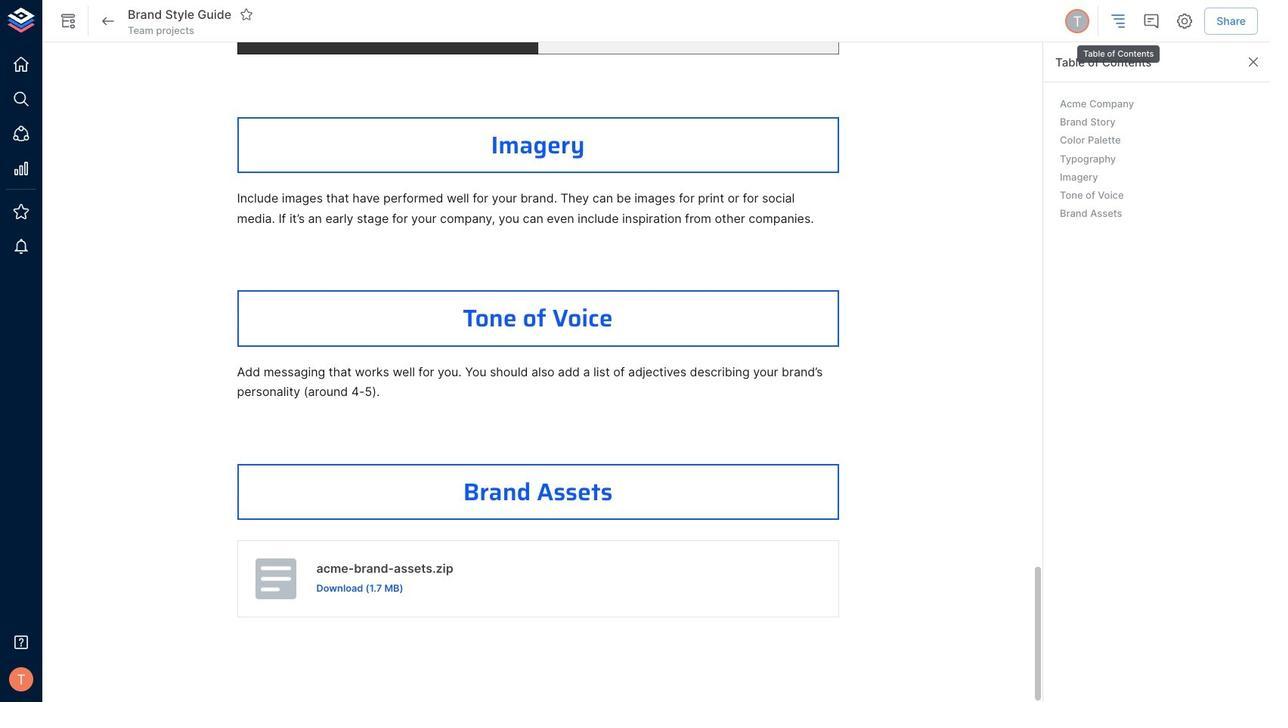 Task type: locate. For each thing, give the bounding box(es) containing it.
tooltip
[[1076, 35, 1162, 65]]

comments image
[[1143, 12, 1161, 30]]

favorite image
[[240, 7, 254, 21]]

table of contents image
[[1110, 12, 1128, 30]]



Task type: describe. For each thing, give the bounding box(es) containing it.
settings image
[[1176, 12, 1195, 30]]

go back image
[[99, 12, 117, 30]]

show wiki image
[[59, 12, 77, 30]]



Task type: vqa. For each thing, say whether or not it's contained in the screenshot.
Comments icon
yes



